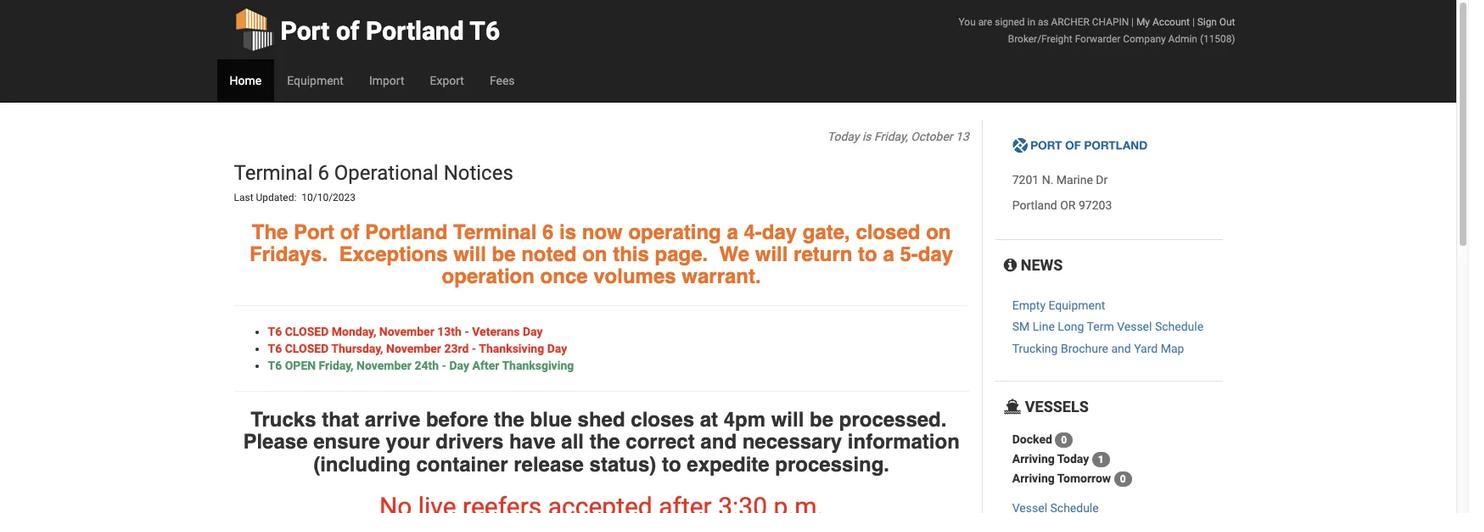 Task type: vqa. For each thing, say whether or not it's contained in the screenshot.
leftmost 6
yes



Task type: describe. For each thing, give the bounding box(es) containing it.
have
[[509, 431, 556, 454]]

broker/freight
[[1008, 33, 1073, 45]]

fridays
[[250, 243, 322, 267]]

0 horizontal spatial a
[[727, 220, 738, 244]]

your
[[386, 431, 430, 454]]

processing.
[[775, 453, 890, 477]]

1 horizontal spatial is
[[862, 130, 872, 143]]

portland inside the port of portland terminal 6 is now operating a 4-day gate, closed on fridays .  exceptions will be noted on this page.  we will return to a 5-day operation once volumes warrant.
[[365, 220, 448, 244]]

yard
[[1134, 342, 1158, 356]]

0 vertical spatial of
[[336, 16, 360, 46]]

information
[[848, 431, 960, 454]]

the
[[252, 220, 288, 244]]

10/10/2023
[[302, 192, 356, 204]]

0 vertical spatial port
[[281, 16, 330, 46]]

as
[[1038, 16, 1049, 28]]

open
[[285, 359, 316, 373]]

drivers
[[436, 431, 504, 454]]

schedule
[[1155, 320, 1204, 334]]

my account link
[[1137, 16, 1190, 28]]

status)
[[590, 453, 657, 477]]

(including
[[313, 453, 411, 477]]

13
[[956, 130, 969, 143]]

equipment button
[[274, 59, 357, 102]]

or
[[1061, 199, 1076, 213]]

equipment inside dropdown button
[[287, 74, 344, 87]]

n.
[[1042, 173, 1054, 187]]

we
[[720, 243, 750, 267]]

2 closed from the top
[[285, 342, 329, 356]]

be inside the port of portland terminal 6 is now operating a 4-day gate, closed on fridays .  exceptions will be noted on this page.  we will return to a 5-day operation once volumes warrant.
[[492, 243, 516, 267]]

portland or 97203
[[1013, 199, 1112, 213]]

trucks
[[251, 408, 316, 432]]

export button
[[417, 59, 477, 102]]

2 vertical spatial november
[[357, 359, 412, 373]]

home button
[[217, 59, 274, 102]]

docked
[[1013, 433, 1053, 446]]

before
[[426, 408, 488, 432]]

7201 n. marine dr
[[1013, 173, 1108, 187]]

4pm
[[724, 408, 766, 432]]

ship image
[[1004, 400, 1022, 415]]

t6 up fees
[[470, 16, 500, 46]]

operational
[[334, 161, 439, 185]]

veterans
[[472, 325, 520, 339]]

today is friday, october 13
[[828, 130, 969, 143]]

port of portland t6
[[281, 16, 500, 46]]

expedite
[[687, 453, 770, 477]]

long
[[1058, 320, 1085, 334]]

forwarder
[[1075, 33, 1121, 45]]

4-
[[744, 220, 762, 244]]

notices
[[444, 161, 513, 185]]

blue
[[530, 408, 572, 432]]

equipment inside empty equipment sm line long term vessel schedule trucking brochure and yard map
[[1049, 299, 1106, 313]]

arrive
[[365, 408, 420, 432]]

marine
[[1057, 173, 1093, 187]]

trucks that arrive before the blue shed closes at 4pm will be processed. please ensure your drivers have all the correct and necessary information (including container release status) to expedite processing.
[[243, 408, 960, 477]]

to inside the port of portland terminal 6 is now operating a 4-day gate, closed on fridays .  exceptions will be noted on this page.  we will return to a 5-day operation once volumes warrant.
[[858, 243, 878, 267]]

0 horizontal spatial on
[[583, 243, 607, 267]]

admin
[[1169, 33, 1198, 45]]

october
[[911, 130, 953, 143]]

shed
[[578, 408, 625, 432]]

t6 down fridays
[[268, 325, 282, 339]]

chapin
[[1093, 16, 1129, 28]]

that
[[322, 408, 359, 432]]

0 horizontal spatial the
[[494, 408, 525, 432]]

the port of portland terminal 6 is now operating a 4-day gate, closed on fridays .  exceptions will be noted on this page.  we will return to a 5-day operation once volumes warrant.
[[250, 220, 954, 289]]

operation
[[442, 265, 535, 289]]

closes
[[631, 408, 694, 432]]

docked 0 arriving today 1 arriving tomorrow 0
[[1013, 433, 1126, 486]]

will inside 'trucks that arrive before the blue shed closes at 4pm will be processed. please ensure your drivers have all the correct and necessary information (including container release status) to expedite processing.'
[[771, 408, 804, 432]]

out
[[1220, 16, 1236, 28]]

0 horizontal spatial day
[[762, 220, 797, 244]]

container
[[416, 453, 508, 477]]

and inside 'trucks that arrive before the blue shed closes at 4pm will be processed. please ensure your drivers have all the correct and necessary information (including container release status) to expedite processing.'
[[701, 431, 737, 454]]

terminal 6 operational notices last updated:  10/10/2023
[[234, 161, 518, 204]]

release
[[514, 453, 584, 477]]

you
[[959, 16, 976, 28]]

my
[[1137, 16, 1150, 28]]

6 inside terminal 6 operational notices last updated:  10/10/2023
[[318, 161, 329, 185]]

(11508)
[[1200, 33, 1236, 45]]

1 closed from the top
[[285, 325, 329, 339]]

friday, inside t6 closed monday, november 13th - veterans day t6 closed thursday, november 23rd - thanksiving day t6 open friday, november 24th - day after thanksgiving
[[319, 359, 354, 373]]

t6 left 'open'
[[268, 359, 282, 373]]

will right "exceptions"
[[454, 243, 486, 267]]

this
[[613, 243, 649, 267]]

necessary
[[743, 431, 842, 454]]

1 horizontal spatial a
[[883, 243, 895, 267]]

1 horizontal spatial the
[[590, 431, 620, 454]]

24th
[[415, 359, 439, 373]]

terminal inside the port of portland terminal 6 is now operating a 4-day gate, closed on fridays .  exceptions will be noted on this page.  we will return to a 5-day operation once volumes warrant.
[[453, 220, 537, 244]]

processed.
[[839, 408, 947, 432]]

1 vertical spatial portland
[[1013, 199, 1058, 213]]



Task type: locate. For each thing, give the bounding box(es) containing it.
1 horizontal spatial on
[[926, 220, 951, 244]]

1 vertical spatial be
[[810, 408, 834, 432]]

- right 24th
[[442, 359, 447, 373]]

1 vertical spatial 0
[[1120, 474, 1126, 486]]

thanksiving
[[479, 342, 544, 356]]

of down the 10/10/2023
[[340, 220, 359, 244]]

1 horizontal spatial day
[[523, 325, 543, 339]]

terminal up last
[[234, 161, 313, 185]]

1 vertical spatial equipment
[[1049, 299, 1106, 313]]

| left the sign
[[1193, 16, 1195, 28]]

return
[[794, 243, 853, 267]]

today
[[828, 130, 860, 143], [1058, 452, 1089, 466]]

monday,
[[332, 325, 376, 339]]

1 vertical spatial november
[[386, 342, 441, 356]]

2 arriving from the top
[[1013, 472, 1055, 485]]

1 horizontal spatial 0
[[1120, 474, 1126, 486]]

7201
[[1013, 173, 1039, 187]]

trucking brochure and yard map link
[[1013, 342, 1185, 356]]

1 vertical spatial arriving
[[1013, 472, 1055, 485]]

0 vertical spatial november
[[379, 325, 434, 339]]

2 vertical spatial day
[[450, 359, 469, 373]]

info circle image
[[1004, 258, 1017, 274]]

port of portland t6 link
[[234, 0, 500, 59]]

6 up the 10/10/2023
[[318, 161, 329, 185]]

day up thanksiving at left
[[523, 325, 543, 339]]

port down the 10/10/2023
[[294, 220, 335, 244]]

0 vertical spatial 0
[[1062, 435, 1067, 447]]

1 horizontal spatial |
[[1193, 16, 1195, 28]]

day up thanksgiving
[[547, 342, 567, 356]]

after
[[472, 359, 499, 373]]

1 vertical spatial -
[[472, 342, 477, 356]]

and right correct
[[701, 431, 737, 454]]

archer
[[1051, 16, 1090, 28]]

port of portland t6 image
[[1013, 138, 1148, 155]]

2 vertical spatial -
[[442, 359, 447, 373]]

volumes
[[594, 265, 676, 289]]

| left 'my'
[[1132, 16, 1134, 28]]

will right we
[[755, 243, 788, 267]]

day down 23rd
[[450, 359, 469, 373]]

1 vertical spatial of
[[340, 220, 359, 244]]

day left info circle icon
[[918, 243, 954, 267]]

in
[[1028, 16, 1036, 28]]

sm
[[1013, 320, 1030, 334]]

home
[[230, 74, 262, 87]]

will right 4pm
[[771, 408, 804, 432]]

0 horizontal spatial to
[[662, 453, 681, 477]]

brochure
[[1061, 342, 1109, 356]]

be
[[492, 243, 516, 267], [810, 408, 834, 432]]

and inside empty equipment sm line long term vessel schedule trucking brochure and yard map
[[1112, 342, 1131, 356]]

13th
[[437, 325, 462, 339]]

0 horizontal spatial equipment
[[287, 74, 344, 87]]

a left 4-
[[727, 220, 738, 244]]

0
[[1062, 435, 1067, 447], [1120, 474, 1126, 486]]

portland down terminal 6 operational notices last updated:  10/10/2023
[[365, 220, 448, 244]]

0 vertical spatial today
[[828, 130, 860, 143]]

correct
[[626, 431, 695, 454]]

friday,
[[874, 130, 908, 143], [319, 359, 354, 373]]

2 horizontal spatial day
[[547, 342, 567, 356]]

exceptions
[[339, 243, 448, 267]]

closed
[[285, 325, 329, 339], [285, 342, 329, 356]]

empty equipment sm line long term vessel schedule trucking brochure and yard map
[[1013, 299, 1204, 356]]

account
[[1153, 16, 1190, 28]]

t6 up trucks
[[268, 342, 282, 356]]

please
[[243, 431, 308, 454]]

all
[[561, 431, 584, 454]]

1 vertical spatial today
[[1058, 452, 1089, 466]]

1 horizontal spatial be
[[810, 408, 834, 432]]

port inside the port of portland terminal 6 is now operating a 4-day gate, closed on fridays .  exceptions will be noted on this page.  we will return to a 5-day operation once volumes warrant.
[[294, 220, 335, 244]]

1 vertical spatial day
[[547, 342, 567, 356]]

the right all
[[590, 431, 620, 454]]

0 vertical spatial friday,
[[874, 130, 908, 143]]

day
[[523, 325, 543, 339], [547, 342, 567, 356], [450, 359, 469, 373]]

1 horizontal spatial friday,
[[874, 130, 908, 143]]

on right 5-
[[926, 220, 951, 244]]

company
[[1123, 33, 1166, 45]]

0 vertical spatial and
[[1112, 342, 1131, 356]]

on left this at left
[[583, 243, 607, 267]]

1 vertical spatial 6
[[543, 220, 554, 244]]

you are signed in as archer chapin | my account | sign out broker/freight forwarder company admin (11508)
[[959, 16, 1236, 45]]

1 horizontal spatial 6
[[543, 220, 554, 244]]

0 vertical spatial equipment
[[287, 74, 344, 87]]

portland down 7201 on the top right
[[1013, 199, 1058, 213]]

and
[[1112, 342, 1131, 356], [701, 431, 737, 454]]

6
[[318, 161, 329, 185], [543, 220, 554, 244]]

23rd
[[444, 342, 469, 356]]

friday, left the october
[[874, 130, 908, 143]]

1 vertical spatial is
[[560, 220, 577, 244]]

thanksgiving
[[502, 359, 574, 373]]

0 horizontal spatial |
[[1132, 16, 1134, 28]]

0 horizontal spatial be
[[492, 243, 516, 267]]

t6
[[470, 16, 500, 46], [268, 325, 282, 339], [268, 342, 282, 356], [268, 359, 282, 373]]

equipment
[[287, 74, 344, 87], [1049, 299, 1106, 313]]

ensure
[[313, 431, 380, 454]]

1
[[1098, 454, 1104, 466]]

0 right the docked
[[1062, 435, 1067, 447]]

map
[[1161, 342, 1185, 356]]

day left the gate,
[[762, 220, 797, 244]]

0 horizontal spatial -
[[442, 359, 447, 373]]

sign
[[1198, 16, 1217, 28]]

1 arriving from the top
[[1013, 452, 1055, 466]]

to left 5-
[[858, 243, 878, 267]]

0 horizontal spatial and
[[701, 431, 737, 454]]

be up "processing."
[[810, 408, 834, 432]]

1 vertical spatial closed
[[285, 342, 329, 356]]

1 horizontal spatial equipment
[[1049, 299, 1106, 313]]

0 vertical spatial terminal
[[234, 161, 313, 185]]

equipment right the home dropdown button
[[287, 74, 344, 87]]

terminal
[[234, 161, 313, 185], [453, 220, 537, 244]]

0 horizontal spatial is
[[560, 220, 577, 244]]

is left now
[[560, 220, 577, 244]]

be left noted in the left of the page
[[492, 243, 516, 267]]

tomorrow
[[1058, 472, 1111, 485]]

5-
[[900, 243, 918, 267]]

0 horizontal spatial today
[[828, 130, 860, 143]]

2 | from the left
[[1193, 16, 1195, 28]]

signed
[[995, 16, 1025, 28]]

fees
[[490, 74, 515, 87]]

thursday,
[[331, 342, 383, 356]]

0 horizontal spatial friday,
[[319, 359, 354, 373]]

0 vertical spatial -
[[465, 325, 469, 339]]

- right 13th on the bottom left of page
[[465, 325, 469, 339]]

be inside 'trucks that arrive before the blue shed closes at 4pm will be processed. please ensure your drivers have all the correct and necessary information (including container release status) to expedite processing.'
[[810, 408, 834, 432]]

6 up once
[[543, 220, 554, 244]]

gate,
[[803, 220, 851, 244]]

is left the october
[[862, 130, 872, 143]]

port
[[281, 16, 330, 46], [294, 220, 335, 244]]

a left 5-
[[883, 243, 895, 267]]

0 horizontal spatial day
[[450, 359, 469, 373]]

t6 closed monday, november 13th - veterans day t6 closed thursday, november 23rd - thanksiving day t6 open friday, november 24th - day after thanksgiving
[[268, 325, 574, 373]]

1 vertical spatial terminal
[[453, 220, 537, 244]]

0 vertical spatial to
[[858, 243, 878, 267]]

1 vertical spatial port
[[294, 220, 335, 244]]

trucking
[[1013, 342, 1058, 356]]

warrant.
[[682, 265, 761, 289]]

operating
[[629, 220, 721, 244]]

of inside the port of portland terminal 6 is now operating a 4-day gate, closed on fridays .  exceptions will be noted on this page.  we will return to a 5-day operation once volumes warrant.
[[340, 220, 359, 244]]

1 vertical spatial friday,
[[319, 359, 354, 373]]

once
[[540, 265, 588, 289]]

now
[[582, 220, 623, 244]]

news
[[1017, 257, 1063, 274]]

on
[[926, 220, 951, 244], [583, 243, 607, 267]]

1 | from the left
[[1132, 16, 1134, 28]]

import
[[369, 74, 405, 87]]

sm line long term vessel schedule link
[[1013, 320, 1204, 334]]

last
[[234, 192, 254, 204]]

today inside docked 0 arriving today 1 arriving tomorrow 0
[[1058, 452, 1089, 466]]

0 vertical spatial 6
[[318, 161, 329, 185]]

the left blue
[[494, 408, 525, 432]]

0 right tomorrow
[[1120, 474, 1126, 486]]

portland
[[366, 16, 464, 46], [1013, 199, 1058, 213], [365, 220, 448, 244]]

is inside the port of portland terminal 6 is now operating a 4-day gate, closed on fridays .  exceptions will be noted on this page.  we will return to a 5-day operation once volumes warrant.
[[560, 220, 577, 244]]

2 horizontal spatial -
[[472, 342, 477, 356]]

1 horizontal spatial and
[[1112, 342, 1131, 356]]

- right 23rd
[[472, 342, 477, 356]]

2 vertical spatial portland
[[365, 220, 448, 244]]

arriving
[[1013, 452, 1055, 466], [1013, 472, 1055, 485]]

0 vertical spatial portland
[[366, 16, 464, 46]]

day
[[762, 220, 797, 244], [918, 243, 954, 267]]

export
[[430, 74, 464, 87]]

at
[[700, 408, 718, 432]]

terminal inside terminal 6 operational notices last updated:  10/10/2023
[[234, 161, 313, 185]]

a
[[727, 220, 738, 244], [883, 243, 895, 267]]

vessels
[[1022, 398, 1089, 416]]

1 horizontal spatial day
[[918, 243, 954, 267]]

portland up import
[[366, 16, 464, 46]]

0 vertical spatial day
[[523, 325, 543, 339]]

to inside 'trucks that arrive before the blue shed closes at 4pm will be processed. please ensure your drivers have all the correct and necessary information (including container release status) to expedite processing.'
[[662, 453, 681, 477]]

and left yard at the right
[[1112, 342, 1131, 356]]

equipment up long on the right of page
[[1049, 299, 1106, 313]]

0 vertical spatial closed
[[285, 325, 329, 339]]

of up equipment dropdown button on the top left of the page
[[336, 16, 360, 46]]

1 horizontal spatial to
[[858, 243, 878, 267]]

to down closes
[[662, 453, 681, 477]]

empty equipment link
[[1013, 299, 1106, 313]]

0 horizontal spatial 0
[[1062, 435, 1067, 447]]

0 vertical spatial arriving
[[1013, 452, 1055, 466]]

terminal up operation
[[453, 220, 537, 244]]

closed
[[856, 220, 921, 244]]

1 horizontal spatial today
[[1058, 452, 1089, 466]]

0 vertical spatial be
[[492, 243, 516, 267]]

1 vertical spatial to
[[662, 453, 681, 477]]

port up equipment dropdown button on the top left of the page
[[281, 16, 330, 46]]

line
[[1033, 320, 1055, 334]]

0 horizontal spatial 6
[[318, 161, 329, 185]]

1 vertical spatial and
[[701, 431, 737, 454]]

6 inside the port of portland terminal 6 is now operating a 4-day gate, closed on fridays .  exceptions will be noted on this page.  we will return to a 5-day operation once volumes warrant.
[[543, 220, 554, 244]]

0 vertical spatial is
[[862, 130, 872, 143]]

0 horizontal spatial terminal
[[234, 161, 313, 185]]

1 horizontal spatial terminal
[[453, 220, 537, 244]]

1 horizontal spatial -
[[465, 325, 469, 339]]

friday, down thursday,
[[319, 359, 354, 373]]

import button
[[357, 59, 417, 102]]

will
[[454, 243, 486, 267], [755, 243, 788, 267], [771, 408, 804, 432]]



